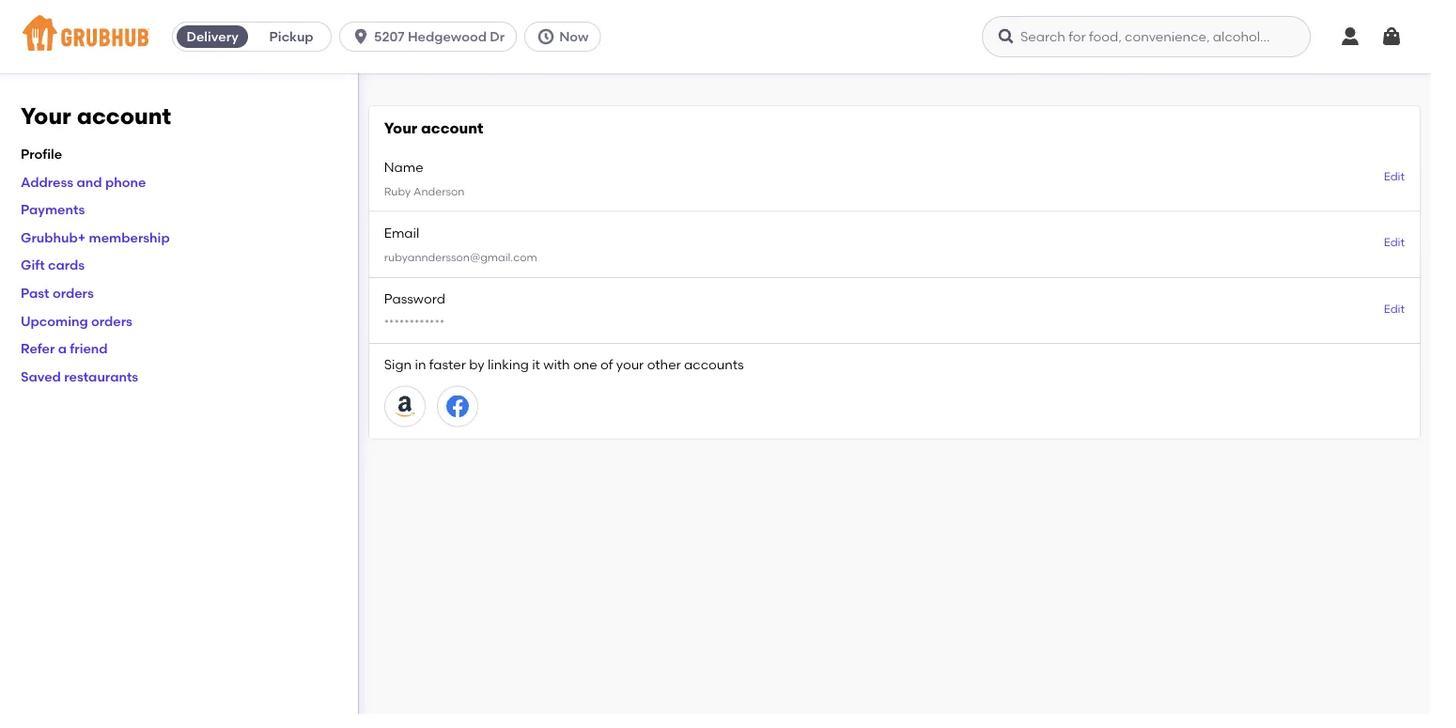 Task type: describe. For each thing, give the bounding box(es) containing it.
address
[[21, 174, 73, 190]]

5207
[[374, 29, 405, 45]]

edit for name
[[1384, 170, 1405, 183]]

linking
[[488, 357, 529, 373]]

past
[[21, 285, 49, 301]]

grubhub+ membership link
[[21, 229, 170, 245]]

gift cards
[[21, 257, 85, 273]]

1 horizontal spatial svg image
[[1339, 25, 1362, 48]]

svg image for 5207 hedgewood dr
[[352, 27, 370, 46]]

past orders
[[21, 285, 94, 301]]

by
[[469, 357, 485, 373]]

it
[[532, 357, 540, 373]]

upcoming
[[21, 313, 88, 329]]

phone
[[105, 174, 146, 190]]

past orders link
[[21, 285, 94, 301]]

login with facebook image
[[446, 395, 469, 418]]

faster
[[429, 357, 466, 373]]

email
[[384, 225, 419, 241]]

rubyanndersson@gmail.com
[[384, 251, 537, 264]]

refer a friend link
[[21, 341, 108, 357]]

name
[[384, 159, 424, 175]]

login with amazon image
[[394, 395, 416, 418]]

restaurants
[[64, 368, 138, 384]]

with
[[544, 357, 570, 373]]

upcoming orders
[[21, 313, 132, 329]]

saved restaurants link
[[21, 368, 138, 384]]

your account inside form
[[384, 119, 484, 137]]

one
[[573, 357, 598, 373]]

hedgewood
[[408, 29, 487, 45]]

pickup button
[[252, 22, 331, 52]]

grubhub+ membership
[[21, 229, 170, 245]]

refer
[[21, 341, 55, 357]]

edit button for name
[[1384, 169, 1405, 185]]

0 horizontal spatial svg image
[[997, 27, 1016, 46]]

edit for email
[[1384, 236, 1405, 249]]

5207 hedgewood dr button
[[339, 22, 525, 52]]

delivery button
[[173, 22, 252, 52]]

payments
[[21, 202, 85, 218]]

and
[[77, 174, 102, 190]]

delivery
[[187, 29, 239, 45]]



Task type: vqa. For each thing, say whether or not it's contained in the screenshot.
it
yes



Task type: locate. For each thing, give the bounding box(es) containing it.
profile
[[21, 146, 62, 162]]

svg image inside now button
[[537, 27, 556, 46]]

1 horizontal spatial account
[[421, 119, 484, 137]]

password
[[384, 291, 445, 307]]

friend
[[70, 341, 108, 357]]

2 edit button from the top
[[1384, 235, 1405, 251]]

pickup
[[269, 29, 314, 45]]

account up phone
[[77, 102, 171, 130]]

0 horizontal spatial account
[[77, 102, 171, 130]]

1 vertical spatial orders
[[91, 313, 132, 329]]

main navigation navigation
[[0, 0, 1432, 73]]

now button
[[525, 22, 609, 52]]

0 horizontal spatial your
[[21, 102, 71, 130]]

your
[[21, 102, 71, 130], [384, 119, 418, 137]]

orders for past orders
[[53, 285, 94, 301]]

now
[[559, 29, 589, 45]]

dr
[[490, 29, 505, 45]]

address and phone link
[[21, 174, 146, 190]]

refer a friend
[[21, 341, 108, 357]]

orders
[[53, 285, 94, 301], [91, 313, 132, 329]]

payments link
[[21, 202, 85, 218]]

2 vertical spatial edit
[[1384, 302, 1405, 315]]

3 edit from the top
[[1384, 302, 1405, 315]]

ruby
[[384, 185, 411, 198]]

0 vertical spatial orders
[[53, 285, 94, 301]]

svg image
[[1381, 25, 1403, 48], [352, 27, 370, 46], [537, 27, 556, 46]]

account up name
[[421, 119, 484, 137]]

orders up friend
[[91, 313, 132, 329]]

ruby anderson
[[384, 185, 465, 198]]

1 horizontal spatial svg image
[[537, 27, 556, 46]]

************
[[384, 317, 445, 330]]

saved restaurants
[[21, 368, 138, 384]]

a
[[58, 341, 67, 357]]

1 edit from the top
[[1384, 170, 1405, 183]]

your up name
[[384, 119, 418, 137]]

gift
[[21, 257, 45, 273]]

your account up name
[[384, 119, 484, 137]]

1 horizontal spatial your
[[384, 119, 418, 137]]

edit for password
[[1384, 302, 1405, 315]]

edit
[[1384, 170, 1405, 183], [1384, 236, 1405, 249], [1384, 302, 1405, 315]]

3 edit button from the top
[[1384, 301, 1405, 317]]

svg image for now
[[537, 27, 556, 46]]

1 vertical spatial edit
[[1384, 236, 1405, 249]]

Search for food, convenience, alcohol... search field
[[982, 16, 1311, 57]]

profile link
[[21, 146, 62, 162]]

edit button
[[1384, 169, 1405, 185], [1384, 235, 1405, 251], [1384, 301, 1405, 317]]

edit button for email
[[1384, 235, 1405, 251]]

your
[[616, 357, 644, 373]]

membership
[[89, 229, 170, 245]]

2 vertical spatial edit button
[[1384, 301, 1405, 317]]

0 vertical spatial edit button
[[1384, 169, 1405, 185]]

2 horizontal spatial svg image
[[1381, 25, 1403, 48]]

your inside form
[[384, 119, 418, 137]]

grubhub+
[[21, 229, 86, 245]]

other
[[647, 357, 681, 373]]

your up profile link
[[21, 102, 71, 130]]

1 vertical spatial edit button
[[1384, 235, 1405, 251]]

anderson
[[414, 185, 465, 198]]

1 horizontal spatial your account
[[384, 119, 484, 137]]

of
[[601, 357, 613, 373]]

orders up upcoming orders link
[[53, 285, 94, 301]]

1 edit button from the top
[[1384, 169, 1405, 185]]

svg image
[[1339, 25, 1362, 48], [997, 27, 1016, 46]]

sign in faster by linking it with one of your other accounts
[[384, 357, 744, 373]]

your account form
[[369, 106, 1420, 438]]

2 edit from the top
[[1384, 236, 1405, 249]]

gift cards link
[[21, 257, 85, 273]]

saved
[[21, 368, 61, 384]]

0 horizontal spatial svg image
[[352, 27, 370, 46]]

cards
[[48, 257, 85, 273]]

svg image inside 5207 hedgewood dr button
[[352, 27, 370, 46]]

sign
[[384, 357, 412, 373]]

in
[[415, 357, 426, 373]]

accounts
[[684, 357, 744, 373]]

your account
[[21, 102, 171, 130], [384, 119, 484, 137]]

orders for upcoming orders
[[91, 313, 132, 329]]

address and phone
[[21, 174, 146, 190]]

account
[[77, 102, 171, 130], [421, 119, 484, 137]]

5207 hedgewood dr
[[374, 29, 505, 45]]

account inside form
[[421, 119, 484, 137]]

upcoming orders link
[[21, 313, 132, 329]]

0 horizontal spatial your account
[[21, 102, 171, 130]]

0 vertical spatial edit
[[1384, 170, 1405, 183]]

edit button for password
[[1384, 301, 1405, 317]]

your account up and
[[21, 102, 171, 130]]



